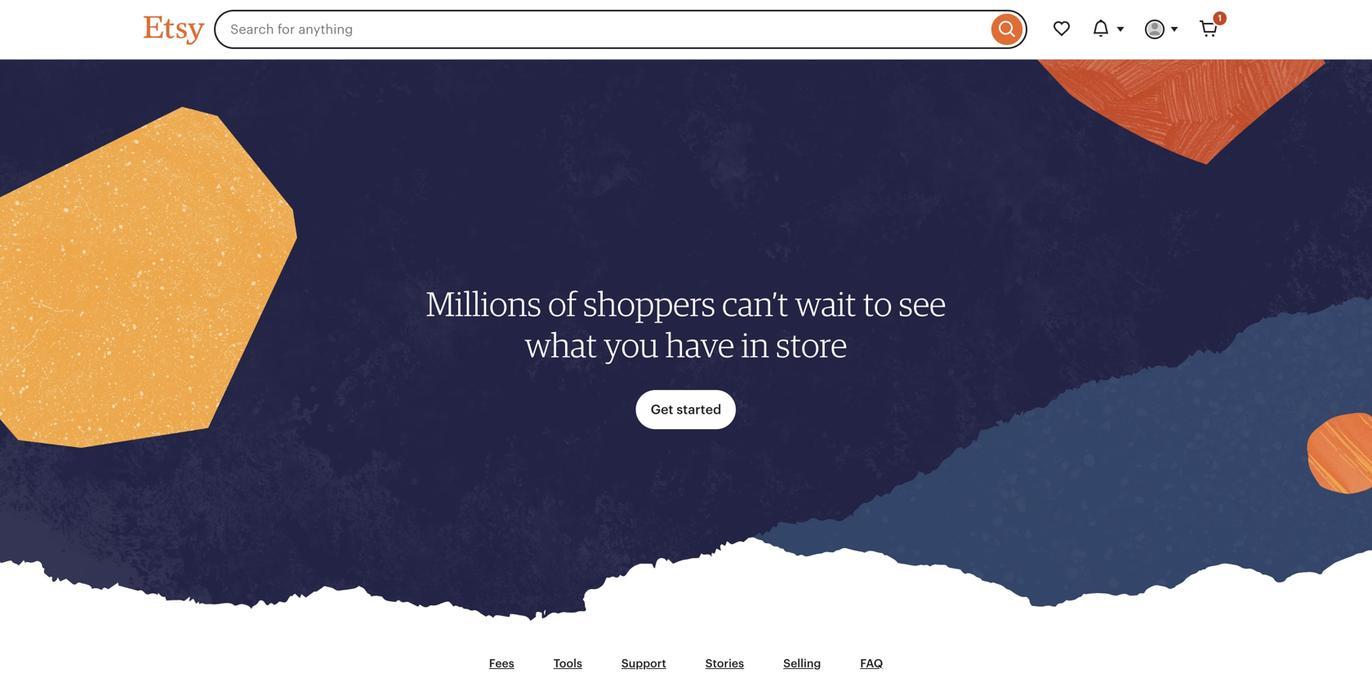 Task type: describe. For each thing, give the bounding box(es) containing it.
stories
[[705, 657, 744, 670]]

get started
[[651, 403, 721, 417]]

fees
[[489, 657, 514, 670]]

faq
[[860, 657, 883, 670]]

store
[[776, 325, 847, 366]]

see
[[899, 284, 946, 324]]

of
[[548, 284, 577, 324]]

shoppers
[[583, 284, 716, 324]]

you
[[604, 325, 659, 366]]

Search for anything text field
[[214, 10, 987, 49]]

can't
[[722, 284, 788, 324]]

tools link
[[534, 649, 602, 680]]

millions of shoppers can't wait to see what you have in store
[[426, 284, 946, 366]]

to
[[863, 284, 892, 324]]

support link
[[602, 649, 686, 680]]

millions
[[426, 284, 541, 324]]

support
[[621, 657, 666, 670]]

tools
[[553, 657, 582, 670]]

none search field inside 1 banner
[[214, 10, 1027, 49]]

have
[[665, 325, 735, 366]]



Task type: locate. For each thing, give the bounding box(es) containing it.
in
[[741, 325, 769, 366]]

fees link
[[469, 649, 534, 680]]

faq link
[[841, 649, 903, 680]]

started
[[677, 403, 721, 417]]

get
[[651, 403, 673, 417]]

selling link
[[764, 649, 841, 680]]

1
[[1218, 13, 1222, 23]]

selling
[[783, 657, 821, 670]]

stories link
[[686, 649, 764, 680]]

get started link
[[636, 390, 736, 430]]

what
[[525, 325, 597, 366]]

wait
[[795, 284, 856, 324]]

1 banner
[[114, 0, 1258, 59]]

1 link
[[1189, 10, 1228, 49]]

None search field
[[214, 10, 1027, 49]]



Task type: vqa. For each thing, say whether or not it's contained in the screenshot.
faq link
yes



